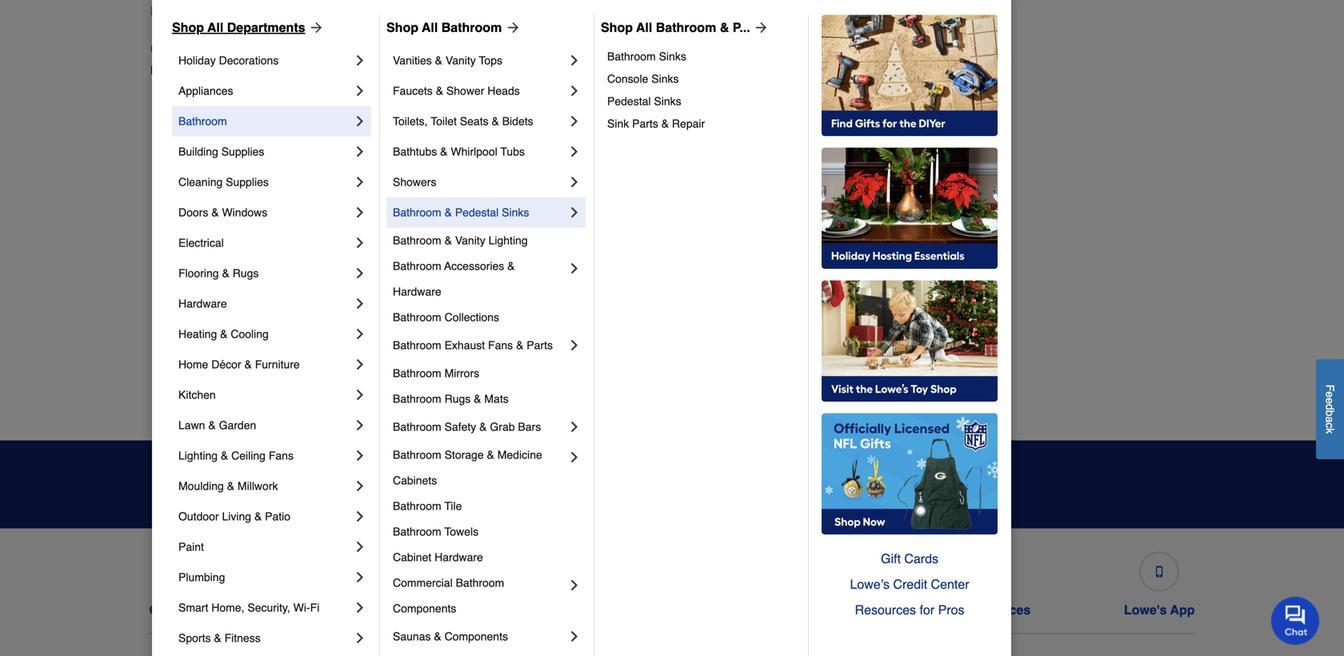 Task type: locate. For each thing, give the bounding box(es) containing it.
bars
[[518, 421, 541, 433]]

lowe's inside 'lowe's credit center' link
[[524, 603, 567, 617]]

bathroom up lawnside link
[[393, 311, 442, 324]]

delran link
[[163, 208, 196, 225]]

shop for shop all bathroom
[[387, 20, 419, 35]]

& right storage
[[487, 449, 495, 461]]

east brunswick
[[163, 274, 240, 287]]

faq
[[233, 603, 260, 617]]

resources
[[855, 603, 916, 617]]

a up k at bottom
[[1324, 417, 1337, 423]]

& right seats
[[492, 115, 499, 128]]

bathroom for bathroom collections
[[393, 311, 442, 324]]

1 horizontal spatial shop
[[387, 20, 419, 35]]

find gifts for the diyer. image
[[822, 15, 998, 136]]

1 horizontal spatial gift
[[881, 551, 901, 566]]

cabinets
[[393, 474, 437, 487]]

bathroom tile link
[[393, 493, 583, 519]]

bathroom inside bathroom storage & medicine cabinets
[[393, 449, 442, 461]]

f e e d b a c k
[[1324, 385, 1337, 434]]

rutherford
[[189, 306, 242, 319]]

east rutherford link
[[163, 305, 242, 321]]

bathroom up vanities & vanity tops link in the left of the page
[[442, 20, 502, 35]]

1 vertical spatial rugs
[[445, 393, 471, 405]]

0 vertical spatial new
[[345, 3, 371, 18]]

1 horizontal spatial all
[[422, 20, 438, 35]]

bathroom exhaust fans & parts link
[[393, 330, 567, 360]]

parts down pedestal sinks
[[632, 117, 659, 130]]

0 horizontal spatial lighting
[[178, 449, 218, 462]]

all down store
[[207, 20, 224, 35]]

1 vertical spatial components
[[445, 630, 508, 643]]

chevron right image
[[352, 52, 368, 68], [567, 113, 583, 129], [352, 144, 368, 160], [352, 174, 368, 190], [567, 174, 583, 190], [352, 204, 368, 220], [567, 204, 583, 220], [352, 265, 368, 281], [352, 296, 368, 312], [352, 326, 368, 342], [352, 356, 368, 373], [567, 419, 583, 435], [352, 539, 368, 555], [567, 577, 583, 593], [567, 629, 583, 645]]

0 horizontal spatial cards
[[774, 603, 810, 617]]

arrow right image for shop all bathroom
[[502, 20, 521, 36]]

shop inside shop all departments link
[[172, 20, 204, 35]]

mats
[[485, 393, 509, 405]]

1 horizontal spatial jersey
[[374, 3, 412, 18]]

parts down "bathroom collections" link
[[527, 339, 553, 352]]

1 vertical spatial cards
[[774, 603, 810, 617]]

sign
[[911, 477, 939, 492]]

chevron right image for cleaning supplies
[[352, 174, 368, 190]]

chevron right image for outdoor living & patio
[[352, 509, 368, 525]]

1 vertical spatial new
[[235, 64, 258, 76]]

2 horizontal spatial shop
[[601, 20, 633, 35]]

bathroom up bathroom mirrors
[[393, 339, 442, 352]]

bayonne link
[[163, 112, 208, 128]]

sinks for pedestal sinks
[[654, 95, 682, 108]]

lighting down bathroom & pedestal sinks link
[[489, 234, 528, 247]]

union link
[[946, 337, 975, 353]]

1 vertical spatial gift cards
[[748, 603, 810, 617]]

jersey down departments
[[261, 64, 294, 76]]

0 horizontal spatial parts
[[527, 339, 553, 352]]

& right sports on the bottom of the page
[[214, 632, 221, 645]]

deptford
[[163, 242, 206, 255]]

1 shop from the left
[[172, 20, 204, 35]]

vanity for lighting
[[455, 234, 486, 247]]

& left mats
[[474, 393, 481, 405]]

hardware up bathroom collections
[[393, 285, 442, 298]]

flemington
[[424, 114, 480, 127]]

vanity for tops
[[446, 54, 476, 67]]

pedestal sinks
[[608, 95, 682, 108]]

all inside the shop all bathroom & p... link
[[636, 20, 653, 35]]

east rutherford
[[163, 306, 242, 319]]

shop down new jersey
[[387, 20, 419, 35]]

us
[[200, 603, 217, 617]]

chevron right image for bathroom exhaust fans & parts
[[567, 337, 583, 353]]

bathroom for bathroom safety & grab bars
[[393, 421, 442, 433]]

components down commercial
[[393, 602, 457, 615]]

installation services link
[[907, 545, 1031, 618]]

sink
[[608, 117, 629, 130]]

1 horizontal spatial credit
[[894, 577, 928, 592]]

resources for pros link
[[822, 597, 998, 623]]

city inside city directory lowe's stores in new jersey
[[150, 38, 187, 60]]

0 horizontal spatial fans
[[269, 449, 294, 462]]

chevron right image for electrical
[[352, 235, 368, 251]]

bathroom storage & medicine cabinets link
[[393, 442, 567, 493]]

2 e from the top
[[1324, 398, 1337, 404]]

east down deptford
[[163, 274, 186, 287]]

arrow right image up holiday decorations link
[[305, 20, 325, 36]]

bathroom for bathroom rugs & mats
[[393, 393, 442, 405]]

vanity up accessories at the top
[[455, 234, 486, 247]]

hamilton
[[424, 178, 468, 191]]

1 horizontal spatial arrow right image
[[502, 20, 521, 36]]

1 horizontal spatial lighting
[[489, 234, 528, 247]]

pedestal up bathroom & vanity lighting link
[[455, 206, 499, 219]]

& right doors
[[211, 206, 219, 219]]

doors
[[178, 206, 208, 219]]

vanity
[[446, 54, 476, 67], [455, 234, 486, 247]]

1 vertical spatial a
[[1324, 417, 1337, 423]]

arrow right image up tops
[[502, 20, 521, 36]]

in
[[224, 64, 232, 76]]

all inside shop all departments link
[[207, 20, 224, 35]]

bathroom for bathroom exhaust fans & parts
[[393, 339, 442, 352]]

1 east from the top
[[163, 274, 186, 287]]

woodbridge
[[946, 402, 1006, 415]]

holiday
[[178, 54, 216, 67]]

0 vertical spatial components
[[393, 602, 457, 615]]

moulding & millwork link
[[178, 471, 352, 501]]

1 vertical spatial jersey
[[261, 64, 294, 76]]

bathroom for bathroom accessories & hardware
[[393, 260, 442, 272]]

2 arrow right image from the left
[[502, 20, 521, 36]]

chevron right image for paint
[[352, 539, 368, 555]]

0 horizontal spatial pedestal
[[455, 206, 499, 219]]

vanity inside vanities & vanity tops link
[[446, 54, 476, 67]]

pickup image
[[386, 566, 397, 577]]

cabinet hardware link
[[393, 545, 583, 570]]

east brunswick link
[[163, 273, 240, 289]]

lowe's left stores
[[150, 64, 185, 76]]

p...
[[733, 20, 751, 35]]

console sinks
[[608, 72, 679, 85]]

bathroom for bathroom mirrors
[[393, 367, 442, 380]]

components for commercial bathroom components
[[393, 602, 457, 615]]

city directory lowe's stores in new jersey
[[150, 38, 294, 76]]

0 vertical spatial gift cards
[[881, 551, 939, 566]]

0 horizontal spatial rugs
[[233, 267, 259, 280]]

fans right ceiling
[[269, 449, 294, 462]]

supplies up cleaning supplies
[[221, 145, 264, 158]]

credit
[[894, 577, 928, 592], [570, 603, 607, 617]]

0 horizontal spatial center
[[611, 603, 652, 617]]

bathroom down bathroom mirrors
[[393, 393, 442, 405]]

1 horizontal spatial lowe's
[[524, 603, 567, 617]]

chevron right image for vanities & vanity tops
[[567, 52, 583, 68]]

bathroom & pedestal sinks
[[393, 206, 529, 219]]

sign up
[[911, 477, 959, 492]]

trends
[[564, 466, 627, 488]]

lawnside link
[[424, 337, 472, 353]]

1 vertical spatial east
[[163, 306, 186, 319]]

1 vertical spatial gift
[[748, 603, 770, 617]]

& inside the bathroom accessories & hardware
[[508, 260, 515, 272]]

0 horizontal spatial credit
[[570, 603, 607, 617]]

hardware inside the bathroom accessories & hardware
[[393, 285, 442, 298]]

smart
[[178, 601, 208, 614]]

0 horizontal spatial arrow right image
[[305, 20, 325, 36]]

chevron right image for bathroom
[[352, 113, 368, 129]]

chevron right image for bathroom safety & grab bars
[[567, 419, 583, 435]]

bathroom down manahawkin link
[[393, 421, 442, 433]]

2 horizontal spatial jersey
[[424, 306, 457, 319]]

all up "vanities" on the top left of page
[[422, 20, 438, 35]]

outdoor
[[178, 510, 219, 523]]

bathroom for bathroom sinks
[[608, 50, 656, 63]]

plumbing
[[178, 571, 225, 584]]

e up the "b"
[[1324, 398, 1337, 404]]

& left ceiling
[[221, 449, 228, 462]]

0 horizontal spatial gift cards
[[748, 603, 810, 617]]

0 vertical spatial credit
[[894, 577, 928, 592]]

chevron right image for bathroom accessories & hardware
[[567, 260, 583, 276]]

0 vertical spatial vanity
[[446, 54, 476, 67]]

supplies up windows
[[226, 176, 269, 188]]

vanity left tops
[[446, 54, 476, 67]]

lowe's inside lowe's app link
[[1124, 603, 1167, 617]]

2 shop from the left
[[387, 20, 419, 35]]

bathroom down cabinet hardware link at the bottom left
[[456, 577, 504, 589]]

1 vertical spatial center
[[611, 603, 652, 617]]

shop inside the shop all bathroom & p... link
[[601, 20, 633, 35]]

jersey inside "link"
[[424, 306, 457, 319]]

bathroom up "cabinet"
[[393, 525, 442, 538]]

1 vertical spatial supplies
[[226, 176, 269, 188]]

chevron right image for heating & cooling
[[352, 326, 368, 342]]

bathroom down lawnside link
[[393, 367, 442, 380]]

manahawkin
[[424, 402, 487, 415]]

1 horizontal spatial center
[[931, 577, 970, 592]]

egg harbor township link
[[163, 369, 270, 385]]

shop down "find a store"
[[172, 20, 204, 35]]

supplies for building supplies
[[221, 145, 264, 158]]

credit for lowe's
[[894, 577, 928, 592]]

sinks down shop all bathroom & p...
[[659, 50, 687, 63]]

0 vertical spatial pedestal
[[608, 95, 651, 108]]

sign up form
[[646, 463, 986, 506]]

contact us & faq
[[149, 603, 260, 617]]

2 east from the top
[[163, 306, 186, 319]]

sinks up sink parts & repair
[[654, 95, 682, 108]]

& down bathroom & vanity lighting link
[[508, 260, 515, 272]]

township
[[224, 370, 270, 383]]

jersey
[[374, 3, 412, 18], [261, 64, 294, 76], [424, 306, 457, 319]]

1 vertical spatial vanity
[[455, 234, 486, 247]]

chevron right image for commercial bathroom components
[[567, 577, 583, 593]]

0 vertical spatial supplies
[[221, 145, 264, 158]]

manahawkin link
[[424, 401, 487, 417]]

0 vertical spatial cards
[[905, 551, 939, 566]]

pros
[[939, 603, 965, 617]]

hardware down towels
[[435, 551, 483, 564]]

0 vertical spatial a
[[181, 3, 188, 18]]

0 vertical spatial fans
[[488, 339, 513, 352]]

1 horizontal spatial city
[[460, 306, 480, 319]]

piscataway
[[946, 114, 1003, 127]]

e up d
[[1324, 392, 1337, 398]]

1 horizontal spatial parts
[[632, 117, 659, 130]]

appliances link
[[178, 76, 352, 106]]

all up bathroom sinks
[[636, 20, 653, 35]]

new jersey button
[[345, 1, 412, 20]]

0 horizontal spatial shop
[[172, 20, 204, 35]]

0 horizontal spatial all
[[207, 20, 224, 35]]

0 vertical spatial east
[[163, 274, 186, 287]]

supplies inside 'link'
[[221, 145, 264, 158]]

bathroom up cabinets
[[393, 449, 442, 461]]

bathroom for bathroom storage & medicine cabinets
[[393, 449, 442, 461]]

0 vertical spatial center
[[931, 577, 970, 592]]

east for east brunswick
[[163, 274, 186, 287]]

chevron right image for doors & windows
[[352, 204, 368, 220]]

chevron right image for bathroom storage & medicine cabinets
[[567, 449, 583, 465]]

sicklerville link
[[946, 241, 999, 257]]

shop up bathroom sinks
[[601, 20, 633, 35]]

directory
[[192, 38, 276, 60]]

rugs down electrical link
[[233, 267, 259, 280]]

deals, inspiration and trends we've got ideas to share.
[[359, 466, 627, 504]]

lowe's up saunas & components link
[[524, 603, 567, 617]]

1 horizontal spatial new
[[345, 3, 371, 18]]

city inside "link"
[[460, 306, 480, 319]]

paint
[[178, 541, 204, 553]]

order status
[[353, 603, 431, 617]]

0 vertical spatial lighting
[[489, 234, 528, 247]]

bathroom up console at top
[[608, 50, 656, 63]]

order status link
[[353, 545, 431, 618]]

parts
[[632, 117, 659, 130], [527, 339, 553, 352]]

& left p...
[[720, 20, 729, 35]]

0 vertical spatial rugs
[[233, 267, 259, 280]]

pedestal down console at top
[[608, 95, 651, 108]]

2 horizontal spatial lowe's
[[1124, 603, 1167, 617]]

sports & fitness
[[178, 632, 261, 645]]

bathtubs & whirlpool tubs link
[[393, 136, 567, 167]]

& left "grab"
[[480, 421, 487, 433]]

0 horizontal spatial city
[[150, 38, 187, 60]]

2 vertical spatial jersey
[[424, 306, 457, 319]]

2 horizontal spatial all
[[636, 20, 653, 35]]

vanity inside bathroom & vanity lighting link
[[455, 234, 486, 247]]

eatontown
[[163, 338, 216, 351]]

1 vertical spatial city
[[460, 306, 480, 319]]

bathroom down showers
[[393, 206, 442, 219]]

0 vertical spatial jersey
[[374, 3, 412, 18]]

shop for shop all departments
[[172, 20, 204, 35]]

& left patio on the left bottom of page
[[254, 510, 262, 523]]

chevron right image
[[567, 52, 583, 68], [352, 83, 368, 99], [567, 83, 583, 99], [352, 113, 368, 129], [567, 144, 583, 160], [352, 235, 368, 251], [567, 260, 583, 276], [567, 337, 583, 353], [352, 387, 368, 403], [352, 417, 368, 433], [352, 448, 368, 464], [567, 449, 583, 465], [352, 478, 368, 494], [352, 509, 368, 525], [352, 569, 368, 585], [352, 600, 368, 616], [352, 630, 368, 646]]

toms
[[946, 274, 973, 287]]

lowe's left app
[[1124, 603, 1167, 617]]

0 horizontal spatial jersey
[[261, 64, 294, 76]]

1 vertical spatial credit
[[570, 603, 607, 617]]

customer care image
[[199, 566, 210, 577]]

components inside commercial bathroom components
[[393, 602, 457, 615]]

components down commercial bathroom components link
[[445, 630, 508, 643]]

a right the find
[[181, 3, 188, 18]]

all for shop all departments
[[207, 20, 224, 35]]

0 horizontal spatial lowe's
[[150, 64, 185, 76]]

bathroom down the 'hillsborough' link
[[393, 234, 442, 247]]

all inside 'shop all bathroom' link
[[422, 20, 438, 35]]

new
[[345, 3, 371, 18], [235, 64, 258, 76]]

0 vertical spatial city
[[150, 38, 187, 60]]

voorhees link
[[946, 369, 993, 385]]

arrow right image for shop all departments
[[305, 20, 325, 36]]

sinks down bathroom sinks
[[652, 72, 679, 85]]

shop all bathroom link
[[387, 18, 521, 37]]

jersey up "vanities" on the top left of page
[[374, 3, 412, 18]]

bathroom down holmdel "link"
[[393, 260, 442, 272]]

arrow right image inside 'shop all bathroom' link
[[502, 20, 521, 36]]

tops
[[479, 54, 503, 67]]

k
[[1324, 428, 1337, 434]]

& inside 'link'
[[211, 206, 219, 219]]

lowe's for lowe's credit center
[[524, 603, 567, 617]]

cards
[[905, 551, 939, 566], [774, 603, 810, 617]]

lighting
[[489, 234, 528, 247], [178, 449, 218, 462]]

shop inside 'shop all bathroom' link
[[387, 20, 419, 35]]

chevron right image for building supplies
[[352, 144, 368, 160]]

jersey up lawnside link
[[424, 306, 457, 319]]

components for saunas & components
[[445, 630, 508, 643]]

holiday hosting essentials. image
[[822, 148, 998, 269]]

fans up 'bathroom mirrors' link
[[488, 339, 513, 352]]

saunas & components
[[393, 630, 508, 643]]

city
[[150, 38, 187, 60], [460, 306, 480, 319]]

hardware link
[[178, 288, 352, 319]]

bathroom tile
[[393, 500, 462, 513]]

bathtubs
[[393, 145, 437, 158]]

1 vertical spatial lighting
[[178, 449, 218, 462]]

new inside button
[[345, 3, 371, 18]]

rugs down lumberton
[[445, 393, 471, 405]]

holmdel
[[424, 242, 465, 255]]

all
[[207, 20, 224, 35], [422, 20, 438, 35], [636, 20, 653, 35]]

1 horizontal spatial rugs
[[445, 393, 471, 405]]

chevron right image for toilets, toilet seats & bidets
[[567, 113, 583, 129]]

supplies for cleaning supplies
[[226, 176, 269, 188]]

3 shop from the left
[[601, 20, 633, 35]]

hardware down east brunswick
[[178, 297, 227, 310]]

bathroom down cabinets
[[393, 500, 442, 513]]

1 all from the left
[[207, 20, 224, 35]]

sinks for console sinks
[[652, 72, 679, 85]]

heating
[[178, 328, 217, 340]]

2 all from the left
[[422, 20, 438, 35]]

1 horizontal spatial a
[[1324, 417, 1337, 423]]

arrow right image inside shop all departments link
[[305, 20, 325, 36]]

east up the heating
[[163, 306, 186, 319]]

3 all from the left
[[636, 20, 653, 35]]

hillsborough link
[[424, 208, 486, 225]]

0 horizontal spatial new
[[235, 64, 258, 76]]

a
[[181, 3, 188, 18], [1324, 417, 1337, 423]]

1 vertical spatial pedestal
[[455, 206, 499, 219]]

arrow right image
[[305, 20, 325, 36], [502, 20, 521, 36]]

bathroom inside the bathroom accessories & hardware
[[393, 260, 442, 272]]

bathroom
[[442, 20, 502, 35], [656, 20, 717, 35], [608, 50, 656, 63], [178, 115, 227, 128], [393, 206, 442, 219], [393, 234, 442, 247], [393, 260, 442, 272], [393, 311, 442, 324], [393, 339, 442, 352], [393, 367, 442, 380], [393, 393, 442, 405], [393, 421, 442, 433], [393, 449, 442, 461], [393, 500, 442, 513], [393, 525, 442, 538], [456, 577, 504, 589]]

chevron right image for lighting & ceiling fans
[[352, 448, 368, 464]]

sports
[[178, 632, 211, 645]]

toms river
[[946, 274, 1002, 287]]

1 arrow right image from the left
[[305, 20, 325, 36]]

lighting up moulding
[[178, 449, 218, 462]]

bathroom down appliances
[[178, 115, 227, 128]]



Task type: describe. For each thing, give the bounding box(es) containing it.
princeton
[[946, 146, 993, 159]]

lighting & ceiling fans
[[178, 449, 294, 462]]

& right the us
[[220, 603, 230, 617]]

chevron right image for bathtubs & whirlpool tubs
[[567, 144, 583, 160]]

lowe's inside city directory lowe's stores in new jersey
[[150, 64, 185, 76]]

center for lowe's credit center
[[931, 577, 970, 592]]

electrical
[[178, 236, 224, 249]]

mobile image
[[1154, 566, 1166, 577]]

app
[[1171, 603, 1195, 617]]

chevron right image for sports & fitness
[[352, 630, 368, 646]]

chat invite button image
[[1272, 596, 1321, 645]]

& right "vanities" on the top left of page
[[435, 54, 443, 67]]

sports & fitness link
[[178, 623, 352, 653]]

chevron right image for home décor & furniture
[[352, 356, 368, 373]]

building supplies
[[178, 145, 264, 158]]

safety
[[445, 421, 476, 433]]

jersey inside button
[[374, 3, 412, 18]]

console
[[608, 72, 649, 85]]

bathroom exhaust fans & parts
[[393, 339, 553, 352]]

a inside button
[[1324, 417, 1337, 423]]

1 horizontal spatial fans
[[488, 339, 513, 352]]

& down "bathroom collections" link
[[516, 339, 524, 352]]

bayonne
[[163, 114, 208, 127]]

tile
[[445, 500, 462, 513]]

bathroom towels link
[[393, 519, 583, 545]]

bathroom for bathroom & pedestal sinks
[[393, 206, 442, 219]]

services
[[978, 603, 1031, 617]]

1 horizontal spatial pedestal
[[608, 95, 651, 108]]

& right saunas
[[434, 630, 442, 643]]

bathroom mirrors link
[[393, 360, 583, 386]]

& right 'décor'
[[244, 358, 252, 371]]

hackettstown link
[[424, 144, 491, 160]]

1 vertical spatial fans
[[269, 449, 294, 462]]

shop all departments
[[172, 20, 305, 35]]

furniture
[[255, 358, 300, 371]]

& down the rutherford
[[220, 328, 228, 340]]

lawn
[[178, 419, 205, 432]]

storage
[[445, 449, 484, 461]]

cooling
[[231, 328, 269, 340]]

bidets
[[502, 115, 534, 128]]

piscataway link
[[946, 112, 1003, 128]]

vanities & vanity tops
[[393, 54, 503, 67]]

order
[[353, 603, 388, 617]]

turnersville link
[[946, 305, 1004, 321]]

lumberton
[[424, 370, 478, 383]]

& right bathtubs
[[440, 145, 448, 158]]

chevron right image for faucets & shower heads
[[567, 83, 583, 99]]

shop all bathroom
[[387, 20, 502, 35]]

1 vertical spatial parts
[[527, 339, 553, 352]]

vanities & vanity tops link
[[393, 45, 567, 76]]

saunas
[[393, 630, 431, 643]]

voorhees
[[946, 370, 993, 383]]

0 vertical spatial parts
[[632, 117, 659, 130]]

jersey inside city directory lowe's stores in new jersey
[[261, 64, 294, 76]]

& left shower
[[436, 84, 443, 97]]

rugs inside bathroom rugs & mats link
[[445, 393, 471, 405]]

console sinks link
[[608, 68, 797, 90]]

seats
[[460, 115, 489, 128]]

credit for lowe's
[[570, 603, 607, 617]]

chevron right image for holiday decorations
[[352, 52, 368, 68]]

bathroom for bathroom tile
[[393, 500, 442, 513]]

resources for pros
[[855, 603, 965, 617]]

all for shop all bathroom
[[422, 20, 438, 35]]

moulding & millwork
[[178, 480, 278, 493]]

0 horizontal spatial gift cards link
[[745, 545, 814, 618]]

chevron right image for moulding & millwork
[[352, 478, 368, 494]]

officially licensed n f l gifts. shop now. image
[[822, 413, 998, 535]]

0 horizontal spatial a
[[181, 3, 188, 18]]

chevron right image for saunas & components
[[567, 629, 583, 645]]

manchester
[[685, 114, 744, 127]]

installation services
[[907, 603, 1031, 617]]

rugs inside "flooring & rugs" link
[[233, 267, 259, 280]]

commercial bathroom components
[[393, 577, 508, 615]]

décor
[[211, 358, 241, 371]]

chevron right image for plumbing
[[352, 569, 368, 585]]

lumberton link
[[424, 369, 478, 385]]

lowe's for lowe's app
[[1124, 603, 1167, 617]]

commercial bathroom components link
[[393, 570, 567, 621]]

home décor & furniture
[[178, 358, 300, 371]]

chevron right image for smart home, security, wi-fi
[[352, 600, 368, 616]]

shop for shop all bathroom & p...
[[601, 20, 633, 35]]

toilets, toilet seats & bidets link
[[393, 106, 567, 136]]

chevron right image for bathroom & pedestal sinks
[[567, 204, 583, 220]]

& down hamilton link
[[445, 206, 452, 219]]

center for lowe's credit center
[[611, 603, 652, 617]]

vanities
[[393, 54, 432, 67]]

bathroom for bathroom towels
[[393, 525, 442, 538]]

sewell
[[946, 210, 979, 223]]

jersey city link
[[424, 305, 480, 321]]

chevron right image for showers
[[567, 174, 583, 190]]

all for shop all bathroom & p...
[[636, 20, 653, 35]]

new inside city directory lowe's stores in new jersey
[[235, 64, 258, 76]]

bathroom safety & grab bars
[[393, 421, 541, 433]]

wi-
[[293, 601, 310, 614]]

visit the lowe's toy shop. image
[[822, 280, 998, 402]]

0 horizontal spatial gift
[[748, 603, 770, 617]]

deals,
[[359, 466, 415, 488]]

east for east rutherford
[[163, 306, 186, 319]]

holiday decorations
[[178, 54, 279, 67]]

deptford link
[[163, 241, 206, 257]]

lowe's credit center link
[[524, 545, 652, 618]]

arrow right image
[[751, 20, 770, 36]]

1 horizontal spatial gift cards
[[881, 551, 939, 566]]

lowe's
[[850, 577, 890, 592]]

brick link
[[163, 144, 188, 160]]

bathroom & vanity lighting link
[[393, 228, 583, 253]]

lowe's credit center
[[850, 577, 970, 592]]

find a store link
[[150, 1, 224, 20]]

bathroom link
[[178, 106, 352, 136]]

bathroom inside commercial bathroom components
[[456, 577, 504, 589]]

chevron right image for kitchen
[[352, 387, 368, 403]]

bathroom accessories & hardware
[[393, 260, 518, 298]]

doors & windows link
[[178, 197, 352, 228]]

c
[[1324, 423, 1337, 428]]

chevron right image for appliances
[[352, 83, 368, 99]]

bathroom up bathroom sinks link
[[656, 20, 717, 35]]

departments
[[227, 20, 305, 35]]

find
[[150, 3, 178, 18]]

bathroom for bathroom & vanity lighting
[[393, 234, 442, 247]]

dimensions image
[[964, 566, 975, 577]]

outdoor living & patio link
[[178, 501, 352, 532]]

building
[[178, 145, 218, 158]]

& down the 'hillsborough' link
[[445, 234, 452, 247]]

chevron right image for flooring & rugs
[[352, 265, 368, 281]]

to
[[580, 491, 591, 504]]

& right lawn
[[208, 419, 216, 432]]

home
[[178, 358, 208, 371]]

& left millwork
[[227, 480, 235, 493]]

showers
[[393, 176, 437, 188]]

1 horizontal spatial cards
[[905, 551, 939, 566]]

chevron right image for lawn & garden
[[352, 417, 368, 433]]

sinks for bathroom sinks
[[659, 50, 687, 63]]

medicine
[[498, 449, 542, 461]]

exhaust
[[445, 339, 485, 352]]

installation
[[907, 603, 975, 617]]

brunswick
[[189, 274, 240, 287]]

1 horizontal spatial gift cards link
[[822, 546, 998, 572]]

heating & cooling
[[178, 328, 269, 340]]

lowe's credit center
[[524, 603, 652, 617]]

0 vertical spatial gift
[[881, 551, 901, 566]]

& left repair
[[662, 117, 669, 130]]

shop all departments link
[[172, 18, 325, 37]]

hackettstown
[[424, 146, 491, 159]]

& right flooring
[[222, 267, 230, 280]]

for
[[920, 603, 935, 617]]

kitchen
[[178, 389, 216, 401]]

sinks up bathroom & vanity lighting link
[[502, 206, 529, 219]]

fi
[[310, 601, 320, 614]]

1 e from the top
[[1324, 392, 1337, 398]]

windows
[[222, 206, 268, 219]]

towels
[[445, 525, 479, 538]]

chevron right image for hardware
[[352, 296, 368, 312]]

& inside bathroom storage & medicine cabinets
[[487, 449, 495, 461]]



Task type: vqa. For each thing, say whether or not it's contained in the screenshot.
the top Reviews
no



